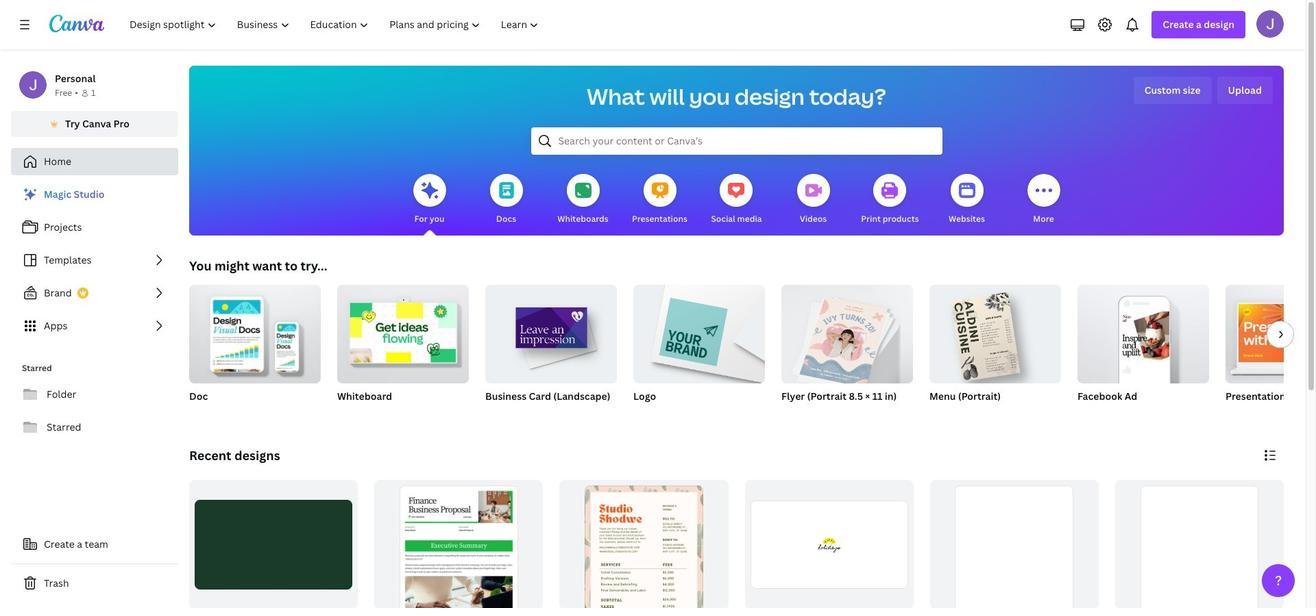 Task type: describe. For each thing, give the bounding box(es) containing it.
Search search field
[[558, 128, 915, 154]]



Task type: locate. For each thing, give the bounding box(es) containing it.
list
[[11, 181, 178, 340]]

None search field
[[531, 128, 942, 155]]

top level navigation element
[[121, 11, 551, 38]]

group
[[485, 280, 617, 421], [485, 280, 617, 384], [633, 280, 765, 421], [633, 280, 765, 384], [782, 280, 913, 421], [782, 280, 913, 388], [930, 280, 1061, 421], [930, 280, 1061, 384], [1078, 280, 1209, 421], [1078, 280, 1209, 384], [189, 285, 321, 421], [337, 285, 469, 421], [1226, 285, 1316, 421], [1226, 285, 1316, 384], [189, 481, 358, 609], [374, 481, 543, 609], [560, 481, 728, 609], [745, 481, 914, 609], [930, 481, 1099, 609], [1115, 481, 1284, 609]]

jacob simon image
[[1257, 10, 1284, 38]]



Task type: vqa. For each thing, say whether or not it's contained in the screenshot.
Main menu bar
no



